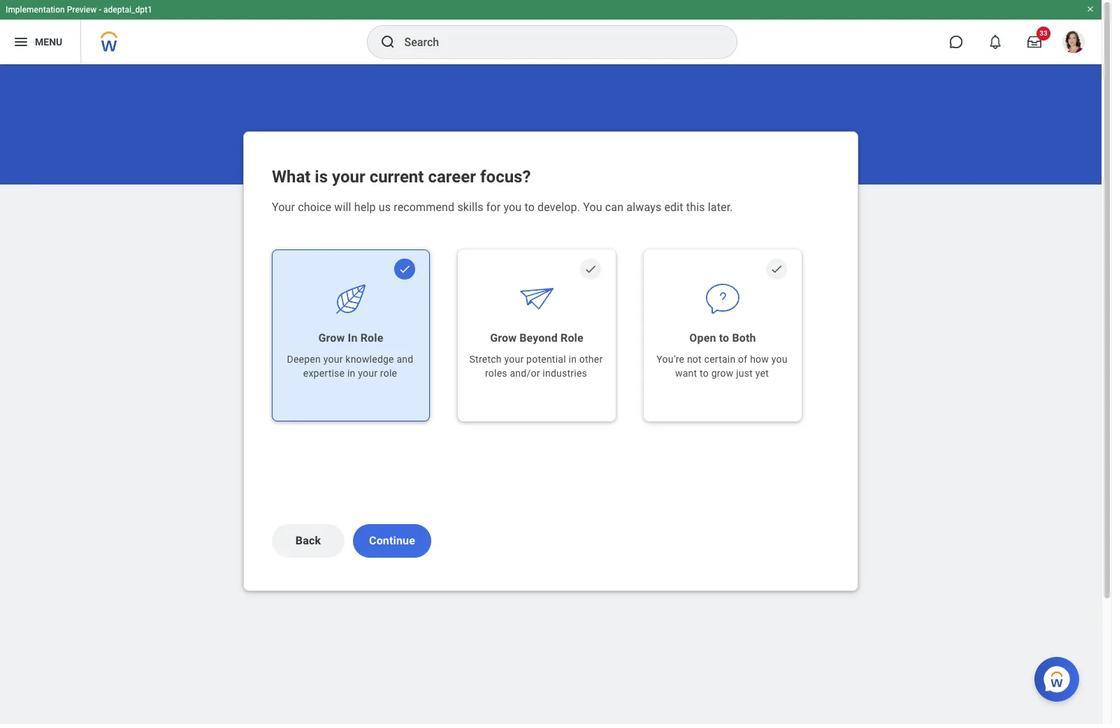 Task type: locate. For each thing, give the bounding box(es) containing it.
0 vertical spatial to
[[525, 201, 535, 214]]

in
[[348, 331, 358, 345]]

2 role from the left
[[561, 331, 584, 345]]

check image down you
[[584, 263, 597, 276]]

continue button
[[353, 524, 431, 558]]

1 vertical spatial to
[[719, 331, 729, 345]]

you right "for"
[[504, 201, 522, 214]]

recommend
[[394, 201, 455, 214]]

0 vertical spatial in
[[569, 354, 577, 365]]

adeptai_dpt1
[[104, 5, 152, 15]]

later.
[[708, 201, 733, 214]]

role up other at right
[[561, 331, 584, 345]]

you
[[583, 201, 602, 214]]

role for grow beyond role
[[561, 331, 584, 345]]

1 horizontal spatial in
[[569, 354, 577, 365]]

0 vertical spatial you
[[504, 201, 522, 214]]

career
[[428, 167, 476, 187]]

to left the 'develop.'
[[525, 201, 535, 214]]

grow left in
[[318, 331, 345, 345]]

1 horizontal spatial you
[[772, 354, 788, 365]]

2 grow from the left
[[490, 331, 517, 345]]

you
[[504, 201, 522, 214], [772, 354, 788, 365]]

grow in role
[[318, 331, 383, 345]]

0 horizontal spatial you
[[504, 201, 522, 214]]

what
[[272, 167, 311, 187]]

deepen
[[287, 354, 321, 365]]

1 grow from the left
[[318, 331, 345, 345]]

back button
[[272, 524, 345, 558]]

33 button
[[1019, 27, 1051, 57]]

this
[[686, 201, 705, 214]]

-
[[99, 5, 101, 15]]

menu
[[35, 36, 62, 47]]

0 horizontal spatial to
[[525, 201, 535, 214]]

1 horizontal spatial to
[[700, 368, 709, 379]]

your up the and/or
[[504, 354, 524, 365]]

check image for grow beyond role
[[584, 263, 597, 276]]

open
[[689, 331, 716, 345]]

your
[[332, 167, 365, 187], [323, 354, 343, 365], [504, 354, 524, 365], [358, 368, 378, 379]]

of
[[738, 354, 748, 365]]

your inside stretch your potential in other roles and/or industries
[[504, 354, 524, 365]]

1 vertical spatial in
[[347, 368, 355, 379]]

both
[[732, 331, 756, 345]]

certain
[[704, 354, 736, 365]]

check image
[[398, 263, 411, 276], [584, 263, 597, 276]]

0 horizontal spatial check image
[[398, 263, 411, 276]]

in up industries
[[569, 354, 577, 365]]

role
[[360, 331, 383, 345], [561, 331, 584, 345]]

1 vertical spatial you
[[772, 354, 788, 365]]

to
[[525, 201, 535, 214], [719, 331, 729, 345], [700, 368, 709, 379]]

your
[[272, 201, 295, 214]]

in
[[569, 354, 577, 365], [347, 368, 355, 379]]

can
[[605, 201, 624, 214]]

expertise
[[303, 368, 345, 379]]

role for grow in role
[[360, 331, 383, 345]]

0 horizontal spatial grow
[[318, 331, 345, 345]]

and/or
[[510, 368, 540, 379]]

knowledge
[[346, 354, 394, 365]]

help
[[354, 201, 376, 214]]

role right in
[[360, 331, 383, 345]]

how
[[750, 354, 769, 365]]

profile logan mcneil image
[[1063, 31, 1085, 56]]

grow
[[711, 368, 734, 379]]

you right how
[[772, 354, 788, 365]]

and
[[397, 354, 413, 365]]

notifications large image
[[988, 35, 1002, 49]]

in down knowledge
[[347, 368, 355, 379]]

us
[[379, 201, 391, 214]]

grow
[[318, 331, 345, 345], [490, 331, 517, 345]]

1 horizontal spatial check image
[[584, 263, 597, 276]]

1 check image from the left
[[398, 263, 411, 276]]

preview
[[67, 5, 97, 15]]

current
[[370, 167, 424, 187]]

2 vertical spatial to
[[700, 368, 709, 379]]

1 horizontal spatial grow
[[490, 331, 517, 345]]

check image
[[770, 263, 783, 276]]

menu banner
[[0, 0, 1102, 64]]

2 check image from the left
[[584, 263, 597, 276]]

to left both
[[719, 331, 729, 345]]

check image down recommend
[[398, 263, 411, 276]]

open to both
[[689, 331, 756, 345]]

to down not
[[700, 368, 709, 379]]

potential
[[526, 354, 566, 365]]

roles
[[485, 368, 507, 379]]

0 horizontal spatial in
[[347, 368, 355, 379]]

just
[[736, 368, 753, 379]]

1 role from the left
[[360, 331, 383, 345]]

grow up the stretch
[[490, 331, 517, 345]]

0 horizontal spatial role
[[360, 331, 383, 345]]

in inside stretch your potential in other roles and/or industries
[[569, 354, 577, 365]]

deepen your knowledge and expertise in your role
[[287, 354, 413, 379]]

want
[[675, 368, 697, 379]]

edit
[[664, 201, 683, 214]]

1 horizontal spatial role
[[561, 331, 584, 345]]



Task type: vqa. For each thing, say whether or not it's contained in the screenshot.
Debit
no



Task type: describe. For each thing, give the bounding box(es) containing it.
is
[[315, 167, 328, 187]]

skills
[[457, 201, 483, 214]]

other
[[579, 354, 603, 365]]

your choice will help us recommend skills for you to develop. you can always edit this later.
[[272, 201, 733, 214]]

focus?
[[480, 167, 531, 187]]

your right is
[[332, 167, 365, 187]]

you're
[[657, 354, 684, 365]]

to inside you're not certain of how you want to grow just yet
[[700, 368, 709, 379]]

close environment banner image
[[1086, 5, 1095, 13]]

check image for grow in role
[[398, 263, 411, 276]]

search image
[[379, 34, 396, 50]]

yet
[[755, 368, 769, 379]]

you're not certain of how you want to grow just yet
[[657, 354, 788, 379]]

your up expertise
[[323, 354, 343, 365]]

implementation preview -   adeptai_dpt1
[[6, 5, 152, 15]]

Search Workday  search field
[[404, 27, 708, 57]]

continue
[[369, 534, 415, 547]]

your down knowledge
[[358, 368, 378, 379]]

menu button
[[0, 20, 81, 64]]

grow beyond role
[[490, 331, 584, 345]]

role
[[380, 368, 397, 379]]

implementation
[[6, 5, 65, 15]]

stretch
[[469, 354, 502, 365]]

industries
[[543, 368, 587, 379]]

not
[[687, 354, 702, 365]]

justify image
[[13, 34, 29, 50]]

will
[[334, 201, 351, 214]]

in inside deepen your knowledge and expertise in your role
[[347, 368, 355, 379]]

for
[[486, 201, 501, 214]]

stretch your potential in other roles and/or industries
[[469, 354, 603, 379]]

what is your current career focus?
[[272, 167, 531, 187]]

2 horizontal spatial to
[[719, 331, 729, 345]]

beyond
[[520, 331, 558, 345]]

back
[[296, 534, 321, 547]]

inbox large image
[[1028, 35, 1042, 49]]

choice
[[298, 201, 331, 214]]

grow for grow in role
[[318, 331, 345, 345]]

always
[[627, 201, 661, 214]]

33
[[1040, 29, 1048, 37]]

grow for grow beyond role
[[490, 331, 517, 345]]

develop.
[[538, 201, 580, 214]]

you inside you're not certain of how you want to grow just yet
[[772, 354, 788, 365]]



